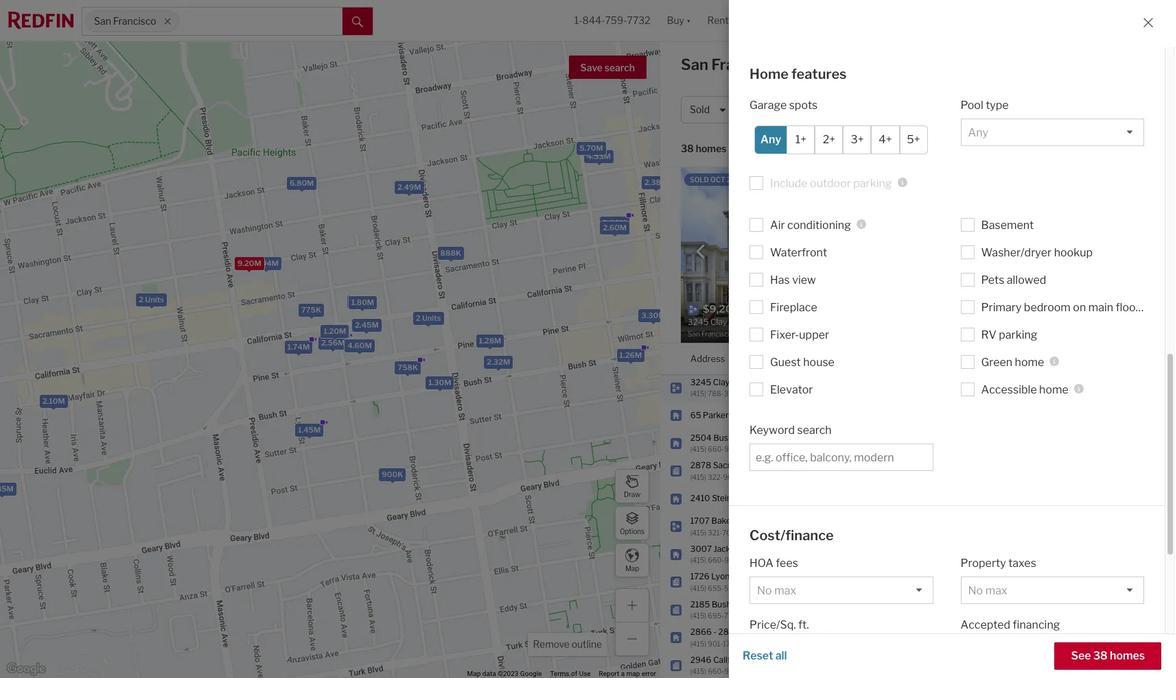 Task type: locate. For each thing, give the bounding box(es) containing it.
favorite this home image
[[1144, 490, 1160, 506], [1144, 573, 1160, 590]]

bedroom
[[1024, 301, 1071, 314]]

(415) down 2878
[[690, 473, 706, 481]]

5600
[[724, 584, 742, 593]]

for
[[866, 56, 887, 73]]

(415) down 2185
[[690, 612, 706, 620]]

1 vertical spatial 9955
[[724, 557, 742, 565]]

san for 3007 jackson st
[[774, 549, 789, 560]]

3 for $1,740,000
[[918, 577, 923, 587]]

use
[[579, 671, 591, 678]]

st up the 3100
[[731, 377, 740, 387]]

1 vertical spatial parking
[[999, 328, 1037, 341]]

— right the accessible home
[[1086, 383, 1093, 393]]

6 (415) from the top
[[690, 584, 706, 593]]

san francisco
[[94, 15, 156, 27], [774, 383, 828, 393], [774, 438, 828, 448], [774, 466, 828, 476], [774, 522, 828, 532], [774, 549, 828, 560], [774, 577, 828, 587], [774, 605, 828, 615], [774, 633, 828, 643], [774, 661, 828, 671]]

2 2.60m from the top
[[603, 223, 627, 233]]

map
[[626, 671, 640, 678]]

1 vertical spatial home
[[1039, 383, 1069, 396]]

(415) for 1707
[[690, 529, 706, 537]]

home
[[1015, 356, 1044, 369], [1039, 383, 1069, 396]]

2 vertical spatial 2
[[918, 605, 923, 615]]

2 vertical spatial favorite this home image
[[1144, 656, 1160, 673]]

st inside 2878 sacramento st #4 (415) 322-9096
[[762, 461, 770, 471]]

bush inside 2504 bush st (415) 660-9955
[[713, 433, 733, 443]]

0 vertical spatial bush
[[713, 433, 733, 443]]

parking up green home
[[999, 328, 1037, 341]]

38 inside see 38 homes button
[[1093, 650, 1108, 663]]

st inside 1707 baker st (415) 321-7000
[[736, 516, 744, 526]]

floor
[[1116, 301, 1140, 314]]

map for map data ©2023 google
[[467, 671, 481, 678]]

(415) for 1726
[[690, 584, 706, 593]]

2185 bush st #206 (415) 695-7707
[[690, 600, 764, 620]]

francisco right #4
[[791, 466, 828, 476]]

taxes
[[1008, 557, 1036, 570]]

home up garage
[[750, 66, 789, 82]]

1.45m
[[298, 425, 321, 435]]

2 favorite this home image from the top
[[1144, 629, 1160, 645]]

home up "2+"
[[814, 104, 841, 116]]

695-
[[708, 612, 724, 620]]

x-out this home image
[[955, 319, 971, 336]]

st right 'california'
[[752, 655, 760, 665]]

francisco for 3245 clay st
[[791, 383, 828, 393]]

0 vertical spatial units
[[145, 295, 164, 305]]

terms
[[550, 671, 569, 678]]

(415) inside 3245 clay st (415) 788-3100
[[690, 390, 706, 398]]

(415) down 1726
[[690, 584, 706, 593]]

1 vertical spatial $539
[[1044, 383, 1065, 393]]

1 horizontal spatial 38
[[1093, 650, 1108, 663]]

0 vertical spatial search
[[605, 62, 635, 73]]

1 3 from the top
[[918, 438, 923, 448]]

660- inside 2504 bush st (415) 660-9955
[[708, 445, 724, 454]]

map inside 'button'
[[625, 565, 639, 573]]

9955 for bush
[[724, 445, 742, 454]]

5 left 4,270 at the bottom right of page
[[953, 633, 958, 643]]

outline
[[572, 639, 602, 651]]

1 horizontal spatial units
[[422, 313, 441, 323]]

(415) down 1707 at the right bottom of the page
[[690, 529, 706, 537]]

accessible
[[981, 383, 1037, 396]]

1 vertical spatial 3
[[918, 577, 923, 587]]

0 horizontal spatial search
[[605, 62, 635, 73]]

francisco down ft.
[[791, 633, 828, 643]]

(415) down 3245
[[690, 390, 706, 398]]

322-
[[708, 473, 723, 481]]

st up "hoa"
[[746, 544, 755, 554]]

st for 3007 jackson st (415) 660-9955
[[746, 544, 755, 554]]

9955 inside 2504 bush st (415) 660-9955
[[724, 445, 742, 454]]

e.g. office, balcony, modern text field
[[756, 451, 927, 464]]

bush
[[713, 433, 733, 443], [712, 600, 731, 610]]

list box
[[961, 118, 1144, 146], [750, 577, 933, 605], [961, 577, 1144, 605], [750, 639, 830, 666], [852, 639, 933, 666], [961, 639, 1144, 666]]

1 (415) from the top
[[690, 390, 706, 398]]

0 vertical spatial 2
[[139, 295, 144, 305]]

search right save at the top of page
[[605, 62, 635, 73]]

1 horizontal spatial home
[[814, 104, 841, 116]]

search up e.g. office, balcony, modern text box
[[797, 424, 832, 437]]

baths button
[[953, 344, 977, 375]]

660- down 2946 california st link on the bottom of page
[[708, 668, 724, 676]]

1 vertical spatial home
[[814, 104, 841, 116]]

1 horizontal spatial 5
[[953, 633, 958, 643]]

3+ radio
[[843, 125, 871, 154]]

9955 inside 3007 jackson st (415) 660-9955
[[724, 557, 742, 565]]

san francisco for 2946 california st
[[774, 661, 828, 671]]

list box down financing in the right of the page
[[961, 639, 1144, 666]]

options
[[620, 527, 645, 536]]

1 vertical spatial favorite this home image
[[1144, 629, 1160, 645]]

outdoor
[[810, 177, 851, 190]]

st inside 2504 bush st (415) 660-9955
[[735, 433, 743, 443]]

1 horizontal spatial map
[[625, 565, 639, 573]]

0 vertical spatial parking
[[853, 177, 892, 190]]

favorite button image
[[891, 171, 914, 194]]

search for keyword search
[[797, 424, 832, 437]]

0 horizontal spatial 38
[[681, 143, 694, 155]]

17,078
[[988, 383, 1014, 393]]

3 9955 from the top
[[724, 668, 742, 676]]

favorite this home image
[[1144, 601, 1160, 617], [1144, 629, 1160, 645], [1144, 656, 1160, 673]]

1 horizontal spatial 2 units
[[416, 313, 441, 323]]

report a map error
[[599, 671, 656, 678]]

None search field
[[179, 8, 343, 35]]

st inside 2946 california st (415) 660-9955
[[752, 655, 760, 665]]

favorite this home image for $1,077
[[1144, 629, 1160, 645]]

3100
[[724, 390, 741, 398]]

0 horizontal spatial type
[[843, 104, 863, 116]]

bush up 695-
[[712, 600, 731, 610]]

francisco left remove san francisco image on the left top
[[113, 15, 156, 27]]

beds / baths
[[904, 104, 960, 116]]

0 vertical spatial 2 units
[[139, 295, 164, 305]]

home up the accessible home
[[1015, 356, 1044, 369]]

homes
[[812, 56, 863, 73]]

2+
[[823, 133, 835, 146]]

3245 clay st (415) 788-3100
[[690, 377, 741, 398]]

3 favorite this home image from the top
[[1144, 656, 1160, 673]]

1 horizontal spatial $539
[[1044, 383, 1065, 393]]

(415) for 2946
[[690, 668, 706, 676]]

1 favorite this home image from the top
[[1144, 601, 1160, 617]]

sale
[[890, 56, 921, 73]]

francisco down guest house
[[791, 383, 828, 393]]

st right steiner
[[741, 494, 750, 504]]

san francisco for 3245 clay st
[[774, 383, 828, 393]]

size
[[1068, 242, 1084, 252]]

recommended button
[[766, 142, 848, 156]]

baths inside button
[[934, 104, 960, 116]]

previous button image
[[694, 245, 708, 258]]

francisco for 2946 california st
[[791, 661, 828, 671]]

1707
[[690, 516, 710, 526]]

1 horizontal spatial parking
[[999, 328, 1037, 341]]

1.26m
[[620, 351, 642, 360]]

parking
[[853, 177, 892, 190], [999, 328, 1037, 341]]

st up 7000
[[736, 516, 744, 526]]

francisco down keyword search
[[791, 438, 828, 448]]

homes up oct
[[696, 143, 727, 155]]

st for 1707 baker st (415) 321-7000
[[736, 516, 744, 526]]

0 horizontal spatial 5
[[918, 633, 923, 643]]

(415)
[[690, 390, 706, 398], [690, 445, 706, 454], [690, 473, 706, 481], [690, 529, 706, 537], [690, 557, 706, 565], [690, 584, 706, 593], [690, 612, 706, 620], [690, 640, 706, 648], [690, 668, 706, 676]]

st for 2410 steiner st
[[741, 494, 750, 504]]

francisco,
[[711, 56, 784, 73]]

2 (415) from the top
[[690, 445, 706, 454]]

st for 2878 sacramento st #4 (415) 322-9096
[[762, 461, 770, 471]]

0 vertical spatial home
[[1015, 356, 1044, 369]]

2 9955 from the top
[[724, 557, 742, 565]]

2410 steiner st link
[[690, 494, 762, 505]]

google image
[[3, 661, 49, 679]]

0 vertical spatial homes
[[696, 143, 727, 155]]

clay
[[713, 377, 730, 387]]

has view
[[770, 274, 816, 287]]

1 favorite this home image from the top
[[1144, 490, 1160, 506]]

homes right see
[[1110, 650, 1145, 663]]

(415) down 2866
[[690, 640, 706, 648]]

map left "data" on the bottom left
[[467, 671, 481, 678]]

38 up sold
[[681, 143, 694, 155]]

2 vertical spatial 660-
[[708, 668, 724, 676]]

francisco for 1707 baker st
[[791, 522, 828, 532]]

$539 up washer/dryer
[[998, 223, 1019, 233]]

list box down $950,000
[[852, 639, 933, 666]]

1 vertical spatial favorite this home image
[[1144, 573, 1160, 590]]

list box up $950,000
[[750, 577, 933, 605]]

1 2.60m from the top
[[603, 218, 627, 228]]

st inside 2185 bush st #206 (415) 695-7707
[[733, 600, 741, 610]]

francisco for 2866 - 2868 pine st
[[791, 633, 828, 643]]

option group containing any
[[754, 125, 928, 154]]

0 vertical spatial map
[[625, 565, 639, 573]]

888k
[[440, 248, 461, 258]]

francisco up fees
[[791, 522, 828, 532]]

st up 5600 on the right of page
[[732, 572, 740, 582]]

660- inside 3007 jackson st (415) 660-9955
[[708, 557, 724, 565]]

0 horizontal spatial $539
[[998, 223, 1019, 233]]

home type
[[814, 104, 863, 116]]

$4,600,000
[[837, 633, 885, 643]]

san francisco for 2878 sacramento st #4
[[774, 466, 828, 476]]

4+ radio
[[871, 125, 900, 154]]

3 left the 2.5
[[918, 577, 923, 587]]

bush down 65 parker ave "link"
[[713, 433, 733, 443]]

list box for pool type
[[961, 118, 1144, 146]]

1 660- from the top
[[708, 445, 724, 454]]

list box up photos
[[961, 118, 1144, 146]]

baths down x-out this home icon
[[953, 353, 977, 364]]

660- for california
[[708, 668, 724, 676]]

on redfin
[[929, 242, 967, 252]]

property taxes
[[961, 557, 1036, 570]]

1 vertical spatial 660-
[[708, 557, 724, 565]]

search inside button
[[605, 62, 635, 73]]

2 660- from the top
[[708, 557, 724, 565]]

status
[[1053, 260, 1078, 270]]

5 right the $4,600,000
[[918, 633, 923, 643]]

pool type
[[961, 98, 1009, 112]]

san for 1707 baker st
[[774, 522, 789, 532]]

(415) inside 2878 sacramento st #4 (415) 322-9096
[[690, 473, 706, 481]]

(415) inside 1726 lyon st (415) 655-5600
[[690, 584, 706, 593]]

9955 down 'california'
[[724, 668, 742, 676]]

1 horizontal spatial homes
[[1110, 650, 1145, 663]]

2878 sacramento st #4 (415) 322-9096
[[690, 461, 782, 481]]

st down ave
[[735, 433, 743, 443]]

st left #4
[[762, 461, 770, 471]]

0 vertical spatial home
[[750, 66, 789, 82]]

san francisco for 2504 bush st
[[774, 438, 828, 448]]

758k
[[398, 363, 418, 372]]

sort :
[[743, 143, 766, 155]]

1707 baker st link
[[690, 516, 762, 527]]

st inside 3245 clay st (415) 788-3100
[[731, 377, 740, 387]]

san
[[94, 15, 111, 27], [681, 56, 708, 73], [774, 383, 789, 393], [774, 438, 789, 448], [774, 466, 789, 476], [774, 522, 789, 532], [774, 549, 789, 560], [774, 577, 789, 587], [774, 605, 789, 615], [774, 633, 789, 643], [774, 661, 789, 671]]

san francisco for 2866 - 2868 pine st
[[774, 633, 828, 643]]

table button
[[1121, 146, 1154, 167]]

5 (415) from the top
[[690, 557, 706, 565]]

st up "7707"
[[733, 600, 741, 610]]

2 horizontal spatial 2
[[918, 605, 923, 615]]

0 vertical spatial 3
[[918, 438, 923, 448]]

2504
[[690, 433, 712, 443]]

draw button
[[615, 469, 649, 504]]

660- down 2504 bush st link
[[708, 445, 724, 454]]

oct
[[710, 176, 725, 184]]

9 (415) from the top
[[690, 668, 706, 676]]

1 vertical spatial 2
[[416, 313, 421, 323]]

$539 down $/sq.ft. button
[[1044, 383, 1065, 393]]

(415) down 2946 at bottom
[[690, 668, 706, 676]]

3 (415) from the top
[[690, 473, 706, 481]]

francisco down fees
[[791, 577, 828, 587]]

0 horizontal spatial home
[[750, 66, 789, 82]]

address
[[690, 353, 725, 364]]

38
[[681, 143, 694, 155], [1093, 650, 1108, 663]]

on
[[1073, 301, 1086, 314]]

(415) down 2504
[[690, 445, 706, 454]]

2 5 from the left
[[953, 633, 958, 643]]

2504 bush st (415) 660-9955
[[690, 433, 743, 454]]

(415) inside 1707 baker st (415) 321-7000
[[690, 529, 706, 537]]

list box for property taxes
[[961, 577, 1144, 605]]

660- down the 3007 jackson st link
[[708, 557, 724, 565]]

san francisco for 1726 lyon st
[[774, 577, 828, 587]]

conditioning
[[787, 219, 851, 232]]

4+
[[879, 133, 892, 146]]

map region
[[0, 0, 726, 679]]

1 vertical spatial map
[[467, 671, 481, 678]]

st inside 1726 lyon st (415) 655-5600
[[732, 572, 740, 582]]

3 up '1'
[[918, 438, 923, 448]]

pets allowed
[[981, 274, 1046, 287]]

type inside button
[[843, 104, 863, 116]]

4 (415) from the top
[[690, 529, 706, 537]]

san for 1726 lyon st
[[774, 577, 789, 587]]

1 vertical spatial bush
[[712, 600, 731, 610]]

38 homes
[[681, 143, 727, 155]]

(415) inside 2504 bush st (415) 660-9955
[[690, 445, 706, 454]]

9955 down 'jackson'
[[724, 557, 742, 565]]

francisco down the cost/finance
[[791, 549, 828, 560]]

reset
[[743, 650, 773, 663]]

— up the none
[[1012, 242, 1019, 252]]

1 horizontal spatial search
[[797, 424, 832, 437]]

2946 california st link
[[690, 655, 762, 666]]

1 vertical spatial search
[[797, 424, 832, 437]]

remove san francisco image
[[163, 17, 171, 25]]

(415) inside 2946 california st (415) 660-9955
[[690, 668, 706, 676]]

2
[[139, 295, 144, 305], [416, 313, 421, 323], [918, 605, 923, 615]]

7 (415) from the top
[[690, 612, 706, 620]]

0 vertical spatial baths
[[934, 104, 960, 116]]

0 vertical spatial favorite this home image
[[1144, 490, 1160, 506]]

(415) inside 3007 jackson st (415) 660-9955
[[690, 557, 706, 565]]

home down $/sq.ft. button
[[1039, 383, 1069, 396]]

3 660- from the top
[[708, 668, 724, 676]]

— right the $1,038
[[1086, 605, 1093, 615]]

9955 inside 2946 california st (415) 660-9955
[[724, 668, 742, 676]]

type up 3+ option
[[843, 104, 863, 116]]

2+ radio
[[815, 125, 843, 154]]

3245 clay st link
[[690, 377, 762, 388]]

900k
[[382, 470, 403, 480]]

660- inside 2946 california st (415) 660-9955
[[708, 668, 724, 676]]

type right pool
[[986, 98, 1009, 112]]

7732
[[627, 15, 650, 26]]

san for 2946 california st
[[774, 661, 789, 671]]

2 vertical spatial 9955
[[724, 668, 742, 676]]

san for 2866 - 2868 pine st
[[774, 633, 789, 643]]

francisco up ft.
[[791, 605, 828, 615]]

0 horizontal spatial parking
[[853, 177, 892, 190]]

1 vertical spatial 38
[[1093, 650, 1108, 663]]

#4
[[772, 461, 782, 471]]

9955 for california
[[724, 668, 742, 676]]

0 vertical spatial 9955
[[724, 445, 742, 454]]

francisco right the all
[[791, 661, 828, 671]]

ca
[[787, 56, 809, 73]]

error
[[642, 671, 656, 678]]

san for 2878 sacramento st #4
[[774, 466, 789, 476]]

$783
[[1044, 661, 1064, 671]]

pool
[[961, 98, 983, 112]]

9955 down 2504 bush st link
[[724, 445, 742, 454]]

st for 3245 clay st (415) 788-3100
[[731, 377, 740, 387]]

2 favorite this home image from the top
[[1144, 573, 1160, 590]]

list box up the $1,038
[[961, 577, 1144, 605]]

baths right /
[[934, 104, 960, 116]]

0 horizontal spatial map
[[467, 671, 481, 678]]

map
[[625, 565, 639, 573], [467, 671, 481, 678]]

0 vertical spatial 660-
[[708, 445, 724, 454]]

0 vertical spatial 38
[[681, 143, 694, 155]]

option group
[[754, 125, 928, 154]]

$950,000
[[837, 605, 877, 615]]

map down options
[[625, 565, 639, 573]]

8 (415) from the top
[[690, 640, 706, 648]]

1 vertical spatial homes
[[1110, 650, 1145, 663]]

bush inside 2185 bush st #206 (415) 695-7707
[[712, 600, 731, 610]]

0 vertical spatial favorite this home image
[[1144, 601, 1160, 617]]

none
[[998, 260, 1019, 270]]

38 right see
[[1093, 650, 1108, 663]]

st right pine in the right of the page
[[760, 627, 769, 638]]

home inside button
[[814, 104, 841, 116]]

(415) down 3007
[[690, 557, 706, 565]]

3
[[918, 438, 923, 448], [918, 577, 923, 587]]

st for 2185 bush st #206 (415) 695-7707
[[733, 600, 741, 610]]

2 3 from the top
[[918, 577, 923, 587]]

accessible home
[[981, 383, 1069, 396]]

0 horizontal spatial 2 units
[[139, 295, 164, 305]]

— up see
[[1086, 633, 1093, 643]]

parking right the outdoor
[[853, 177, 892, 190]]

1 horizontal spatial type
[[986, 98, 1009, 112]]

2946 california st (415) 660-9955
[[690, 655, 760, 676]]

1 9955 from the top
[[724, 445, 742, 454]]

st inside 3007 jackson st (415) 660-9955
[[746, 544, 755, 554]]



Task type: vqa. For each thing, say whether or not it's contained in the screenshot.
Mar related to Mar 8, 2014
no



Task type: describe. For each thing, give the bounding box(es) containing it.
1 vertical spatial 2 units
[[416, 313, 441, 323]]

basement
[[981, 219, 1034, 232]]

home type button
[[805, 96, 889, 124]]

home for green home
[[1015, 356, 1044, 369]]

home for home features
[[750, 66, 789, 82]]

2023
[[739, 176, 757, 184]]

list box for accepted financing
[[961, 639, 1144, 666]]

search for save search
[[605, 62, 635, 73]]

sold oct 20, 2023
[[690, 176, 757, 184]]

1 5 from the left
[[918, 633, 923, 643]]

st for 2504 bush st (415) 660-9955
[[735, 433, 743, 443]]

reset all
[[743, 650, 787, 663]]

save search button
[[569, 56, 647, 79]]

steiner
[[712, 494, 740, 504]]

francisco for 2185 bush st #206
[[791, 605, 828, 615]]

1726
[[690, 572, 709, 582]]

redfin
[[942, 242, 967, 252]]

1 vertical spatial units
[[422, 313, 441, 323]]

4.60m
[[348, 341, 372, 351]]

see
[[1071, 650, 1091, 663]]

draw
[[624, 490, 640, 499]]

1+ radio
[[787, 125, 815, 154]]

price/sq. ft.
[[750, 619, 809, 632]]

submit search image
[[352, 16, 363, 27]]

(415) for 3007
[[690, 557, 706, 565]]

— right $783 on the bottom
[[1086, 661, 1093, 671]]

2946
[[690, 655, 711, 665]]

/
[[929, 104, 932, 116]]

san francisco for 1707 baker st
[[774, 522, 828, 532]]

0 horizontal spatial homes
[[696, 143, 727, 155]]

2.38m
[[644, 178, 668, 188]]

keyword
[[750, 424, 795, 437]]

sold
[[690, 176, 709, 184]]

fireplace
[[770, 301, 817, 314]]

google
[[520, 671, 542, 678]]

1-844-759-7732 link
[[574, 15, 650, 26]]

hoa fees
[[750, 557, 798, 570]]

elevator
[[770, 383, 813, 396]]

all
[[775, 650, 787, 663]]

1726 lyon st (415) 655-5600
[[690, 572, 742, 593]]

3+
[[851, 133, 864, 146]]

price
[[750, 104, 773, 116]]

0 horizontal spatial units
[[145, 295, 164, 305]]

green
[[981, 356, 1013, 369]]

#206
[[743, 600, 764, 610]]

allowed
[[1007, 274, 1046, 287]]

0 horizontal spatial 2
[[139, 295, 144, 305]]

2866 - 2868 pine st link
[[690, 627, 769, 639]]

recommended
[[768, 143, 837, 155]]

20,
[[727, 176, 737, 184]]

:
[[763, 143, 766, 155]]

san francisco for 3007 jackson st
[[774, 549, 828, 560]]

3007 jackson st link
[[690, 544, 762, 555]]

remove outline
[[533, 639, 602, 651]]

san for 2185 bush st #206
[[774, 605, 789, 615]]

see 38 homes button
[[1055, 643, 1161, 671]]

favorite button checkbox
[[891, 171, 914, 194]]

0 vertical spatial $539
[[998, 223, 1019, 233]]

(415) for 3245
[[690, 390, 706, 398]]

primary bedroom on main floor
[[981, 301, 1140, 314]]

(415) for 2504
[[690, 445, 706, 454]]

home for home type
[[814, 104, 841, 116]]

2185
[[690, 600, 710, 610]]

homes inside button
[[1110, 650, 1145, 663]]

$888,000
[[837, 466, 877, 476]]

accepted financing
[[961, 619, 1060, 632]]

4.53m
[[587, 151, 611, 161]]

type for pool type
[[986, 98, 1009, 112]]

bush for 2185
[[712, 600, 731, 610]]

2.32m
[[487, 357, 510, 367]]

san francisco for 2185 bush st #206
[[774, 605, 828, 615]]

$/sq.ft. button
[[1044, 344, 1075, 375]]

list box for hoa fees
[[750, 577, 933, 605]]

california
[[713, 655, 750, 665]]

map for map
[[625, 565, 639, 573]]

report
[[599, 671, 619, 678]]

green home
[[981, 356, 1044, 369]]

5+ radio
[[900, 125, 928, 154]]

1
[[918, 466, 921, 476]]

sacramento
[[713, 461, 760, 471]]

photo of 3245 clay st, san francisco, ca 94115 image
[[681, 167, 918, 343]]

— right $1,123
[[1086, 577, 1093, 587]]

-
[[713, 627, 717, 638]]

lot
[[1053, 242, 1066, 252]]

home for accessible home
[[1039, 383, 1069, 396]]

660- for bush
[[708, 445, 724, 454]]

915
[[988, 605, 1002, 615]]

hoa
[[750, 557, 774, 570]]

ft.
[[798, 619, 809, 632]]

1 horizontal spatial 2
[[416, 313, 421, 323]]

report a map error link
[[599, 671, 656, 678]]

st inside 2866 - 2868 pine st (415) 901-1700
[[760, 627, 769, 638]]

660- for jackson
[[708, 557, 724, 565]]

san for 3245 clay st
[[774, 383, 789, 393]]

terms of use link
[[550, 671, 591, 678]]

4.04m
[[254, 259, 279, 269]]

address button
[[690, 344, 725, 375]]

$1,740,000
[[837, 577, 882, 587]]

air conditioning
[[770, 219, 851, 232]]

beds / baths button
[[895, 96, 987, 124]]

3 for $2,320,000
[[918, 438, 923, 448]]

see 38 homes
[[1071, 650, 1145, 663]]

$1,038
[[1044, 605, 1071, 615]]

include
[[770, 177, 808, 190]]

price button
[[741, 96, 800, 124]]

st for 2946 california st (415) 660-9955
[[752, 655, 760, 665]]

type for home type
[[843, 104, 863, 116]]

san for 2504 bush st
[[774, 438, 789, 448]]

all filters image
[[1001, 104, 1012, 115]]

2504 bush st link
[[690, 433, 762, 444]]

bush for 2504
[[713, 433, 733, 443]]

table
[[1123, 146, 1152, 159]]

primary
[[981, 301, 1022, 314]]

keyword search
[[750, 424, 832, 437]]

Any radio
[[754, 125, 788, 154]]

save
[[580, 62, 603, 73]]

2410 steiner st
[[690, 494, 750, 504]]

st for 1726 lyon st (415) 655-5600
[[732, 572, 740, 582]]

sq.ft. button
[[988, 344, 1011, 375]]

$2,320,000
[[837, 438, 884, 448]]

$1,123
[[1044, 577, 1068, 587]]

1 vertical spatial baths
[[953, 353, 977, 364]]

1,550
[[988, 577, 1010, 587]]

(415) inside 2185 bush st #206 (415) 695-7707
[[690, 612, 706, 620]]

include outdoor parking
[[770, 177, 892, 190]]

5,550
[[988, 549, 1011, 560]]

favorite this home image for $1,038
[[1144, 601, 1160, 617]]

francisco for 1726 lyon st
[[791, 577, 828, 587]]

(415) inside 2866 - 2868 pine st (415) 901-1700
[[690, 640, 706, 648]]

3007 jackson st (415) 660-9955
[[690, 544, 755, 565]]

options button
[[615, 507, 649, 541]]

9955 for jackson
[[724, 557, 742, 565]]

terms of use
[[550, 671, 591, 678]]

3.30m
[[641, 311, 665, 320]]

francisco for 3007 jackson st
[[791, 549, 828, 560]]

2868
[[718, 627, 740, 638]]

francisco for 2504 bush st
[[791, 438, 828, 448]]

francisco for 2878 sacramento st #4
[[791, 466, 828, 476]]

list box down price/sq. ft.
[[750, 639, 830, 666]]

sold button
[[681, 96, 736, 124]]



